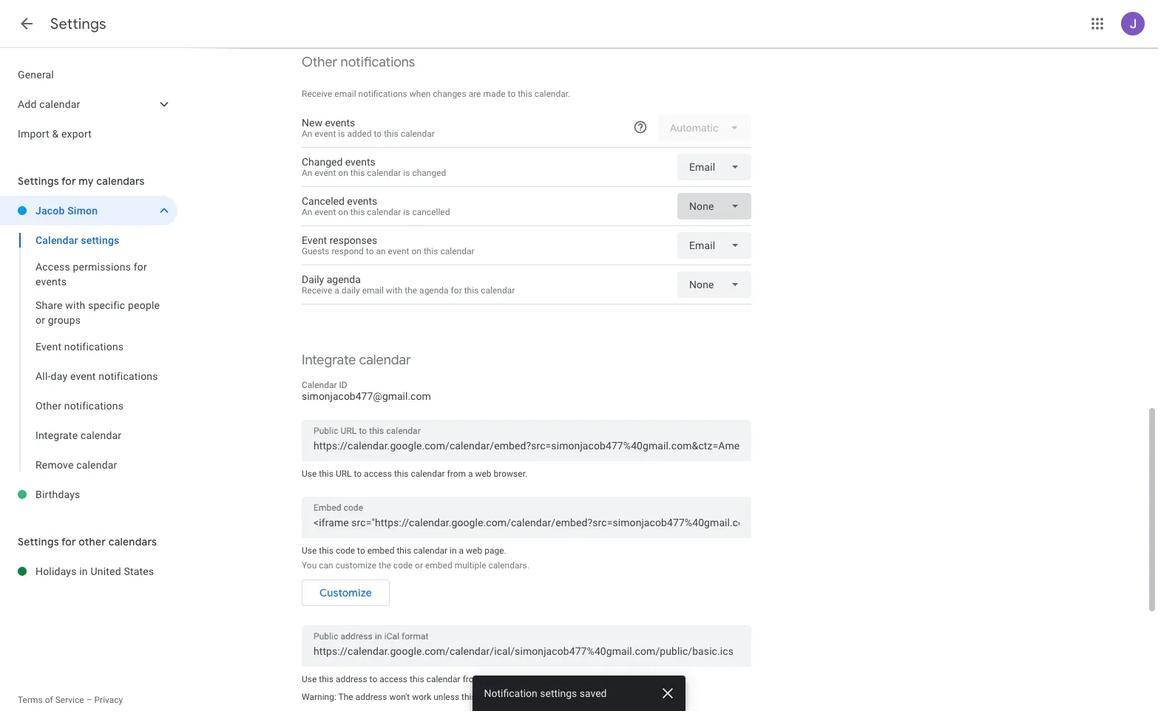 Task type: vqa. For each thing, say whether or not it's contained in the screenshot.


Task type: locate. For each thing, give the bounding box(es) containing it.
address up the
[[336, 675, 367, 685]]

general
[[18, 69, 54, 81]]

2 an from the top
[[302, 168, 313, 178]]

web
[[475, 469, 492, 479], [466, 546, 483, 556]]

canceled
[[302, 195, 345, 207]]

birthdays tree item
[[0, 480, 178, 510]]

or
[[36, 314, 45, 326], [415, 561, 423, 571]]

event inside group
[[36, 341, 62, 353]]

with right the daily
[[386, 286, 403, 296]]

1 vertical spatial web
[[466, 546, 483, 556]]

1 an from the top
[[302, 129, 313, 139]]

event inside event responses guests respond to an event on this calendar
[[302, 235, 327, 246]]

settings for settings
[[50, 15, 106, 33]]

on inside changed events an event on this calendar is changed
[[338, 168, 348, 178]]

1 vertical spatial on
[[338, 207, 348, 218]]

is inside 'canceled events an event on this calendar is cancelled'
[[404, 207, 410, 218]]

agenda down respond
[[327, 274, 361, 286]]

daily
[[302, 274, 324, 286]]

3 an from the top
[[302, 207, 313, 218]]

1 horizontal spatial agenda
[[420, 286, 449, 296]]

event inside new events an event is added to this calendar
[[315, 129, 336, 139]]

0 vertical spatial calendars
[[96, 175, 145, 188]]

0 vertical spatial receive
[[302, 89, 333, 99]]

calendar inside group
[[36, 235, 78, 246]]

on inside 'canceled events an event on this calendar is cancelled'
[[338, 207, 348, 218]]

from
[[447, 469, 466, 479], [463, 675, 482, 685]]

0 vertical spatial access
[[364, 469, 392, 479]]

code down the use this code to embed this calendar in a web page.
[[394, 561, 413, 571]]

events inside changed events an event on this calendar is changed
[[345, 156, 376, 168]]

changed events an event on this calendar is changed
[[302, 156, 446, 178]]

None field
[[678, 154, 752, 181], [678, 193, 752, 220], [678, 232, 752, 259], [678, 272, 752, 298], [678, 154, 752, 181], [678, 193, 752, 220], [678, 232, 752, 259], [678, 272, 752, 298]]

on up responses
[[338, 207, 348, 218]]

1 vertical spatial other
[[484, 675, 505, 685]]

an for canceled events
[[302, 207, 313, 218]]

remove
[[36, 460, 74, 471]]

0 vertical spatial an
[[302, 129, 313, 139]]

a up multiple
[[459, 546, 464, 556]]

notifications down event notifications
[[99, 371, 158, 383]]

0 vertical spatial settings
[[81, 235, 119, 246]]

0 horizontal spatial email
[[335, 89, 356, 99]]

or down share
[[36, 314, 45, 326]]

browser.
[[494, 469, 528, 479]]

1 horizontal spatial code
[[394, 561, 413, 571]]

from left the 'browser.' at the left bottom of page
[[447, 469, 466, 479]]

is inside new events an event is added to this calendar
[[338, 129, 345, 139]]

use left url
[[302, 469, 317, 479]]

address right the
[[356, 693, 387, 703]]

1 vertical spatial an
[[302, 168, 313, 178]]

1 vertical spatial use
[[302, 546, 317, 556]]

a left the 'browser.' at the left bottom of page
[[468, 469, 473, 479]]

1 horizontal spatial calendar
[[302, 380, 337, 391]]

events inside 'canceled events an event on this calendar is cancelled'
[[347, 195, 378, 207]]

email up new events an event is added to this calendar
[[335, 89, 356, 99]]

0 horizontal spatial other
[[79, 536, 106, 549]]

1 vertical spatial with
[[65, 300, 85, 312]]

this inside new events an event is added to this calendar
[[384, 129, 399, 139]]

2 vertical spatial a
[[459, 546, 464, 556]]

1 vertical spatial or
[[415, 561, 423, 571]]

web for browser.
[[475, 469, 492, 479]]

an inside changed events an event on this calendar is changed
[[302, 168, 313, 178]]

settings up jacob
[[18, 175, 59, 188]]

event up responses
[[315, 207, 336, 218]]

settings for notification
[[541, 688, 578, 700]]

other inside use this address to access this calendar from other applications. warning: the address won't work unless this calendar is public.
[[484, 675, 505, 685]]

calendar inside daily agenda receive a daily email with the agenda for this calendar
[[481, 286, 515, 296]]

my
[[79, 175, 94, 188]]

agenda
[[327, 274, 361, 286], [420, 286, 449, 296]]

the down event responses guests respond to an event on this calendar
[[405, 286, 417, 296]]

an inside new events an event is added to this calendar
[[302, 129, 313, 139]]

settings up holidays
[[18, 536, 59, 549]]

event
[[302, 235, 327, 246], [36, 341, 62, 353]]

calendars for settings for other calendars
[[109, 536, 157, 549]]

agenda down event responses guests respond to an event on this calendar
[[420, 286, 449, 296]]

1 vertical spatial access
[[380, 675, 408, 685]]

event right an
[[388, 246, 410, 257]]

events down access
[[36, 276, 67, 288]]

settings
[[50, 15, 106, 33], [18, 175, 59, 188], [18, 536, 59, 549]]

settings heading
[[50, 15, 106, 33]]

2 receive from the top
[[302, 286, 333, 296]]

go back image
[[18, 15, 36, 33]]

event up changed
[[315, 129, 336, 139]]

export
[[61, 128, 92, 140]]

0 horizontal spatial settings
[[81, 235, 119, 246]]

receive inside daily agenda receive a daily email with the agenda for this calendar
[[302, 286, 333, 296]]

1 horizontal spatial a
[[459, 546, 464, 556]]

calendars up states on the left of the page
[[109, 536, 157, 549]]

a for use this url to access this calendar from a web browser.
[[468, 469, 473, 479]]

integrate up remove at left bottom
[[36, 430, 78, 442]]

0 horizontal spatial calendar
[[36, 235, 78, 246]]

other notifications up new events an event is added to this calendar
[[302, 54, 415, 71]]

service
[[55, 696, 84, 706]]

settings right "go back" icon
[[50, 15, 106, 33]]

access up the "won't"
[[380, 675, 408, 685]]

day
[[51, 371, 68, 383]]

1 vertical spatial settings
[[18, 175, 59, 188]]

terms of service link
[[18, 696, 84, 706]]

0 vertical spatial on
[[338, 168, 348, 178]]

on inside event responses guests respond to an event on this calendar
[[412, 246, 422, 257]]

simonjacob477@gmail.com
[[302, 391, 431, 403]]

0 horizontal spatial the
[[379, 561, 391, 571]]

1 vertical spatial settings
[[541, 688, 578, 700]]

calendar left id
[[302, 380, 337, 391]]

a inside daily agenda receive a daily email with the agenda for this calendar
[[335, 286, 340, 296]]

for inside daily agenda receive a daily email with the agenda for this calendar
[[451, 286, 462, 296]]

event
[[315, 129, 336, 139], [315, 168, 336, 178], [315, 207, 336, 218], [388, 246, 410, 257], [70, 371, 96, 383]]

1 vertical spatial other
[[36, 400, 61, 412]]

calendar.
[[535, 89, 571, 99]]

web left the 'browser.' at the left bottom of page
[[475, 469, 492, 479]]

the
[[405, 286, 417, 296], [379, 561, 391, 571]]

other up new at left
[[302, 54, 338, 71]]

this inside daily agenda receive a daily email with the agenda for this calendar
[[464, 286, 479, 296]]

the down the use this code to embed this calendar in a web page.
[[379, 561, 391, 571]]

0 vertical spatial the
[[405, 286, 417, 296]]

customize
[[336, 561, 377, 571]]

0 horizontal spatial embed
[[368, 546, 395, 556]]

1 vertical spatial email
[[362, 286, 384, 296]]

is left "public."
[[515, 693, 522, 703]]

0 vertical spatial other
[[79, 536, 106, 549]]

permissions
[[73, 261, 131, 273]]

with inside the "share with specific people or groups"
[[65, 300, 85, 312]]

other down all-
[[36, 400, 61, 412]]

notifications
[[341, 54, 415, 71], [359, 89, 408, 99], [64, 341, 124, 353], [99, 371, 158, 383], [64, 400, 124, 412]]

use this url to access this calendar from a web browser.
[[302, 469, 528, 479]]

in up multiple
[[450, 546, 457, 556]]

terms of service – privacy
[[18, 696, 123, 706]]

calendar
[[36, 235, 78, 246], [302, 380, 337, 391]]

1 horizontal spatial integrate
[[302, 352, 356, 369]]

notifications down all-day event notifications
[[64, 400, 124, 412]]

use this address to access this calendar from other applications. warning: the address won't work unless this calendar is public.
[[302, 675, 557, 703]]

this inside event responses guests respond to an event on this calendar
[[424, 246, 438, 257]]

event up all-
[[36, 341, 62, 353]]

is left added
[[338, 129, 345, 139]]

the
[[339, 693, 353, 703]]

1 horizontal spatial event
[[302, 235, 327, 246]]

event inside changed events an event on this calendar is changed
[[315, 168, 336, 178]]

0 vertical spatial other notifications
[[302, 54, 415, 71]]

integrate calendar up id
[[302, 352, 411, 369]]

in inside holidays in united states "link"
[[79, 566, 88, 578]]

is left cancelled
[[404, 207, 410, 218]]

on up canceled
[[338, 168, 348, 178]]

a left the daily
[[335, 286, 340, 296]]

1 vertical spatial event
[[36, 341, 62, 353]]

0 horizontal spatial or
[[36, 314, 45, 326]]

calendars right my at the left top of page
[[96, 175, 145, 188]]

use
[[302, 469, 317, 479], [302, 546, 317, 556], [302, 675, 317, 685]]

this
[[518, 89, 533, 99], [384, 129, 399, 139], [351, 168, 365, 178], [351, 207, 365, 218], [424, 246, 438, 257], [464, 286, 479, 296], [319, 469, 334, 479], [394, 469, 409, 479], [319, 546, 334, 556], [397, 546, 411, 556], [319, 675, 334, 685], [410, 675, 424, 685], [462, 693, 476, 703]]

access for address
[[380, 675, 408, 685]]

0 horizontal spatial code
[[336, 546, 355, 556]]

made
[[483, 89, 506, 99]]

event notifications
[[36, 341, 124, 353]]

use for use this code to embed this calendar in a web page.
[[302, 546, 317, 556]]

calendar up access
[[36, 235, 78, 246]]

1 vertical spatial code
[[394, 561, 413, 571]]

integrate calendar inside group
[[36, 430, 122, 442]]

this inside changed events an event on this calendar is changed
[[351, 168, 365, 178]]

in
[[450, 546, 457, 556], [79, 566, 88, 578]]

code
[[336, 546, 355, 556], [394, 561, 413, 571]]

canceled events an event on this calendar is cancelled
[[302, 195, 450, 218]]

0 horizontal spatial event
[[36, 341, 62, 353]]

email right the daily
[[362, 286, 384, 296]]

integrate up id
[[302, 352, 356, 369]]

on up daily agenda receive a daily email with the agenda for this calendar
[[412, 246, 422, 257]]

of
[[45, 696, 53, 706]]

use up you
[[302, 546, 317, 556]]

None text field
[[314, 513, 740, 533], [314, 642, 740, 662], [314, 513, 740, 533], [314, 642, 740, 662]]

other up notification
[[484, 675, 505, 685]]

0 vertical spatial integrate calendar
[[302, 352, 411, 369]]

0 horizontal spatial in
[[79, 566, 88, 578]]

a
[[335, 286, 340, 296], [468, 469, 473, 479], [459, 546, 464, 556]]

0 horizontal spatial integrate calendar
[[36, 430, 122, 442]]

1 use from the top
[[302, 469, 317, 479]]

1 horizontal spatial or
[[415, 561, 423, 571]]

1 horizontal spatial embed
[[425, 561, 453, 571]]

other notifications
[[302, 54, 415, 71], [36, 400, 124, 412]]

calendar for calendar id simonjacob477@gmail.com
[[302, 380, 337, 391]]

integrate calendar
[[302, 352, 411, 369], [36, 430, 122, 442]]

other
[[79, 536, 106, 549], [484, 675, 505, 685]]

0 vertical spatial settings
[[50, 15, 106, 33]]

1 horizontal spatial email
[[362, 286, 384, 296]]

in left united
[[79, 566, 88, 578]]

terms
[[18, 696, 43, 706]]

1 horizontal spatial other
[[484, 675, 505, 685]]

calendar inside 'tree'
[[39, 98, 80, 110]]

0 vertical spatial use
[[302, 469, 317, 479]]

web up multiple
[[466, 546, 483, 556]]

1 vertical spatial a
[[468, 469, 473, 479]]

tree
[[0, 60, 178, 149]]

events inside new events an event is added to this calendar
[[325, 117, 355, 129]]

0 vertical spatial or
[[36, 314, 45, 326]]

2 horizontal spatial a
[[468, 469, 473, 479]]

settings inside group
[[81, 235, 119, 246]]

to
[[508, 89, 516, 99], [374, 129, 382, 139], [366, 246, 374, 257], [354, 469, 362, 479], [357, 546, 365, 556], [370, 675, 378, 685]]

applications.
[[507, 675, 557, 685]]

event inside 'canceled events an event on this calendar is cancelled'
[[315, 207, 336, 218]]

email
[[335, 89, 356, 99], [362, 286, 384, 296]]

on for changed
[[338, 168, 348, 178]]

from inside use this address to access this calendar from other applications. warning: the address won't work unless this calendar is public.
[[463, 675, 482, 685]]

settings
[[81, 235, 119, 246], [541, 688, 578, 700]]

an up guests
[[302, 207, 313, 218]]

event for canceled
[[315, 207, 336, 218]]

calendar inside event responses guests respond to an event on this calendar
[[441, 246, 475, 257]]

other up "holidays in united states"
[[79, 536, 106, 549]]

0 vertical spatial event
[[302, 235, 327, 246]]

an up canceled
[[302, 168, 313, 178]]

2 vertical spatial an
[[302, 207, 313, 218]]

1 vertical spatial receive
[[302, 286, 333, 296]]

1 vertical spatial the
[[379, 561, 391, 571]]

0 vertical spatial web
[[475, 469, 492, 479]]

calendar inside calendar id simonjacob477@gmail.com
[[302, 380, 337, 391]]

events right new at left
[[325, 117, 355, 129]]

integrate calendar up the remove calendar
[[36, 430, 122, 442]]

0 horizontal spatial a
[[335, 286, 340, 296]]

receive up new at left
[[302, 89, 333, 99]]

None text field
[[314, 436, 740, 457]]

3 use from the top
[[302, 675, 317, 685]]

1 horizontal spatial in
[[450, 546, 457, 556]]

calendar inside 'canceled events an event on this calendar is cancelled'
[[367, 207, 401, 218]]

event right day
[[70, 371, 96, 383]]

receive left the daily
[[302, 286, 333, 296]]

use for use this url to access this calendar from a web browser.
[[302, 469, 317, 479]]

with
[[386, 286, 403, 296], [65, 300, 85, 312]]

0 vertical spatial other
[[302, 54, 338, 71]]

0 horizontal spatial other
[[36, 400, 61, 412]]

0 vertical spatial in
[[450, 546, 457, 556]]

settings up permissions
[[81, 235, 119, 246]]

an for new events
[[302, 129, 313, 139]]

events
[[325, 117, 355, 129], [345, 156, 376, 168], [347, 195, 378, 207], [36, 276, 67, 288]]

an up changed
[[302, 129, 313, 139]]

other notifications down all-day event notifications
[[36, 400, 124, 412]]

0 horizontal spatial integrate
[[36, 430, 78, 442]]

1 vertical spatial integrate calendar
[[36, 430, 122, 442]]

other
[[302, 54, 338, 71], [36, 400, 61, 412]]

1 vertical spatial calendar
[[302, 380, 337, 391]]

1 horizontal spatial settings
[[541, 688, 578, 700]]

for
[[61, 175, 76, 188], [134, 261, 147, 273], [451, 286, 462, 296], [61, 536, 76, 549]]

events inside the access permissions for events
[[36, 276, 67, 288]]

calendar id simonjacob477@gmail.com
[[302, 380, 431, 403]]

events for changed events
[[345, 156, 376, 168]]

people
[[128, 300, 160, 312]]

is
[[338, 129, 345, 139], [404, 168, 410, 178], [404, 207, 410, 218], [515, 693, 522, 703]]

group
[[0, 226, 178, 480]]

0 vertical spatial calendar
[[36, 235, 78, 246]]

1 vertical spatial from
[[463, 675, 482, 685]]

integrate inside group
[[36, 430, 78, 442]]

events down changed events an event on this calendar is changed
[[347, 195, 378, 207]]

or down the use this code to embed this calendar in a web page.
[[415, 561, 423, 571]]

use up warning:
[[302, 675, 317, 685]]

2 vertical spatial use
[[302, 675, 317, 685]]

with up "groups"
[[65, 300, 85, 312]]

–
[[86, 696, 92, 706]]

events down added
[[345, 156, 376, 168]]

0 vertical spatial a
[[335, 286, 340, 296]]

settings down applications.
[[541, 688, 578, 700]]

settings for other calendars
[[18, 536, 157, 549]]

1 vertical spatial in
[[79, 566, 88, 578]]

access right url
[[364, 469, 392, 479]]

address
[[336, 675, 367, 685], [356, 693, 387, 703]]

2 vertical spatial on
[[412, 246, 422, 257]]

an inside 'canceled events an event on this calendar is cancelled'
[[302, 207, 313, 218]]

0 vertical spatial integrate
[[302, 352, 356, 369]]

1 horizontal spatial with
[[386, 286, 403, 296]]

calendars for settings for my calendars
[[96, 175, 145, 188]]

embed up customize
[[368, 546, 395, 556]]

1 horizontal spatial other notifications
[[302, 54, 415, 71]]

embed left multiple
[[425, 561, 453, 571]]

code up customize
[[336, 546, 355, 556]]

a for use this code to embed this calendar in a web page.
[[459, 546, 464, 556]]

an
[[302, 129, 313, 139], [302, 168, 313, 178], [302, 207, 313, 218]]

event up canceled
[[315, 168, 336, 178]]

0 horizontal spatial with
[[65, 300, 85, 312]]

1 vertical spatial calendars
[[109, 536, 157, 549]]

2 vertical spatial settings
[[18, 536, 59, 549]]

tree containing general
[[0, 60, 178, 149]]

1 vertical spatial other notifications
[[36, 400, 124, 412]]

work
[[412, 693, 432, 703]]

1 horizontal spatial the
[[405, 286, 417, 296]]

the inside daily agenda receive a daily email with the agenda for this calendar
[[405, 286, 417, 296]]

0 horizontal spatial other notifications
[[36, 400, 124, 412]]

calendars.
[[489, 561, 530, 571]]

notifications up all-day event notifications
[[64, 341, 124, 353]]

holidays in united states tree item
[[0, 557, 178, 587]]

from left applications.
[[463, 675, 482, 685]]

access inside use this address to access this calendar from other applications. warning: the address won't work unless this calendar is public.
[[380, 675, 408, 685]]

1 vertical spatial integrate
[[36, 430, 78, 442]]

event left respond
[[302, 235, 327, 246]]

events for canceled events
[[347, 195, 378, 207]]

0 vertical spatial from
[[447, 469, 466, 479]]

2 use from the top
[[302, 546, 317, 556]]

0 vertical spatial with
[[386, 286, 403, 296]]

is left changed
[[404, 168, 410, 178]]



Task type: describe. For each thing, give the bounding box(es) containing it.
0 horizontal spatial agenda
[[327, 274, 361, 286]]

to inside use this address to access this calendar from other applications. warning: the address won't work unless this calendar is public.
[[370, 675, 378, 685]]

on for canceled
[[338, 207, 348, 218]]

import
[[18, 128, 49, 140]]

respond
[[332, 246, 364, 257]]

event inside group
[[70, 371, 96, 383]]

&
[[52, 128, 59, 140]]

holidays in united states link
[[36, 557, 178, 587]]

0 vertical spatial code
[[336, 546, 355, 556]]

group containing calendar settings
[[0, 226, 178, 480]]

privacy
[[94, 696, 123, 706]]

an for changed events
[[302, 168, 313, 178]]

public.
[[524, 693, 550, 703]]

all-
[[36, 371, 51, 383]]

notification
[[485, 688, 538, 700]]

notifications up when
[[341, 54, 415, 71]]

email inside daily agenda receive a daily email with the agenda for this calendar
[[362, 286, 384, 296]]

holidays
[[36, 566, 77, 578]]

groups
[[48, 314, 81, 326]]

won't
[[389, 693, 410, 703]]

is inside changed events an event on this calendar is changed
[[404, 168, 410, 178]]

page.
[[485, 546, 507, 556]]

import & export
[[18, 128, 92, 140]]

event for changed
[[315, 168, 336, 178]]

added
[[347, 129, 372, 139]]

events for new events
[[325, 117, 355, 129]]

1 receive from the top
[[302, 89, 333, 99]]

access permissions for events
[[36, 261, 147, 288]]

daily
[[342, 286, 360, 296]]

calendar inside changed events an event on this calendar is changed
[[367, 168, 401, 178]]

event for event notifications
[[36, 341, 62, 353]]

calendar settings
[[36, 235, 119, 246]]

id
[[339, 380, 348, 391]]

saved
[[580, 688, 607, 700]]

0 vertical spatial address
[[336, 675, 367, 685]]

receive email notifications when changes are made to this calendar.
[[302, 89, 571, 99]]

0 vertical spatial email
[[335, 89, 356, 99]]

new
[[302, 117, 323, 129]]

from for a
[[447, 469, 466, 479]]

1 horizontal spatial integrate calendar
[[302, 352, 411, 369]]

notifications up new events an event is added to this calendar
[[359, 89, 408, 99]]

when
[[410, 89, 431, 99]]

0 vertical spatial embed
[[368, 546, 395, 556]]

to inside new events an event is added to this calendar
[[374, 129, 382, 139]]

other notifications inside group
[[36, 400, 124, 412]]

1 vertical spatial embed
[[425, 561, 453, 571]]

united
[[91, 566, 121, 578]]

or inside the "share with specific people or groups"
[[36, 314, 45, 326]]

new events an event is added to this calendar
[[302, 117, 435, 139]]

all-day event notifications
[[36, 371, 158, 383]]

can
[[319, 561, 333, 571]]

daily agenda receive a daily email with the agenda for this calendar
[[302, 274, 515, 296]]

changed
[[302, 156, 343, 168]]

notification settings saved
[[485, 688, 607, 700]]

privacy link
[[94, 696, 123, 706]]

calendar for calendar settings
[[36, 235, 78, 246]]

settings for settings for other calendars
[[18, 536, 59, 549]]

settings for my calendars
[[18, 175, 145, 188]]

settings for calendar
[[81, 235, 119, 246]]

changed
[[412, 168, 446, 178]]

holidays in united states
[[36, 566, 154, 578]]

simon
[[67, 205, 98, 217]]

birthdays link
[[36, 480, 178, 510]]

you
[[302, 561, 317, 571]]

jacob simon
[[36, 205, 98, 217]]

event for new
[[315, 129, 336, 139]]

remove calendar
[[36, 460, 117, 471]]

add
[[18, 98, 37, 110]]

customize
[[320, 587, 372, 600]]

warning:
[[302, 693, 337, 703]]

with inside daily agenda receive a daily email with the agenda for this calendar
[[386, 286, 403, 296]]

are
[[469, 89, 481, 99]]

event inside event responses guests respond to an event on this calendar
[[388, 246, 410, 257]]

birthdays
[[36, 489, 80, 501]]

multiple
[[455, 561, 487, 571]]

event responses guests respond to an event on this calendar
[[302, 235, 475, 257]]

access for url
[[364, 469, 392, 479]]

specific
[[88, 300, 125, 312]]

web for page.
[[466, 546, 483, 556]]

cancelled
[[412, 207, 450, 218]]

states
[[124, 566, 154, 578]]

you can customize the code or embed multiple calendars.
[[302, 561, 530, 571]]

to inside event responses guests respond to an event on this calendar
[[366, 246, 374, 257]]

guests
[[302, 246, 330, 257]]

other inside group
[[36, 400, 61, 412]]

this inside 'canceled events an event on this calendar is cancelled'
[[351, 207, 365, 218]]

is inside use this address to access this calendar from other applications. warning: the address won't work unless this calendar is public.
[[515, 693, 522, 703]]

url
[[336, 469, 352, 479]]

event for event responses guests respond to an event on this calendar
[[302, 235, 327, 246]]

1 vertical spatial address
[[356, 693, 387, 703]]

1 horizontal spatial other
[[302, 54, 338, 71]]

for inside the access permissions for events
[[134, 261, 147, 273]]

settings for my calendars tree
[[0, 196, 178, 510]]

responses
[[330, 235, 378, 246]]

changes
[[433, 89, 467, 99]]

an
[[376, 246, 386, 257]]

from for other
[[463, 675, 482, 685]]

access
[[36, 261, 70, 273]]

use this code to embed this calendar in a web page.
[[302, 546, 507, 556]]

jacob simon tree item
[[0, 196, 178, 226]]

jacob
[[36, 205, 65, 217]]

add calendar
[[18, 98, 80, 110]]

share
[[36, 300, 63, 312]]

settings for settings for my calendars
[[18, 175, 59, 188]]

unless
[[434, 693, 460, 703]]

calendar inside new events an event is added to this calendar
[[401, 129, 435, 139]]

share with specific people or groups
[[36, 300, 160, 326]]

use inside use this address to access this calendar from other applications. warning: the address won't work unless this calendar is public.
[[302, 675, 317, 685]]



